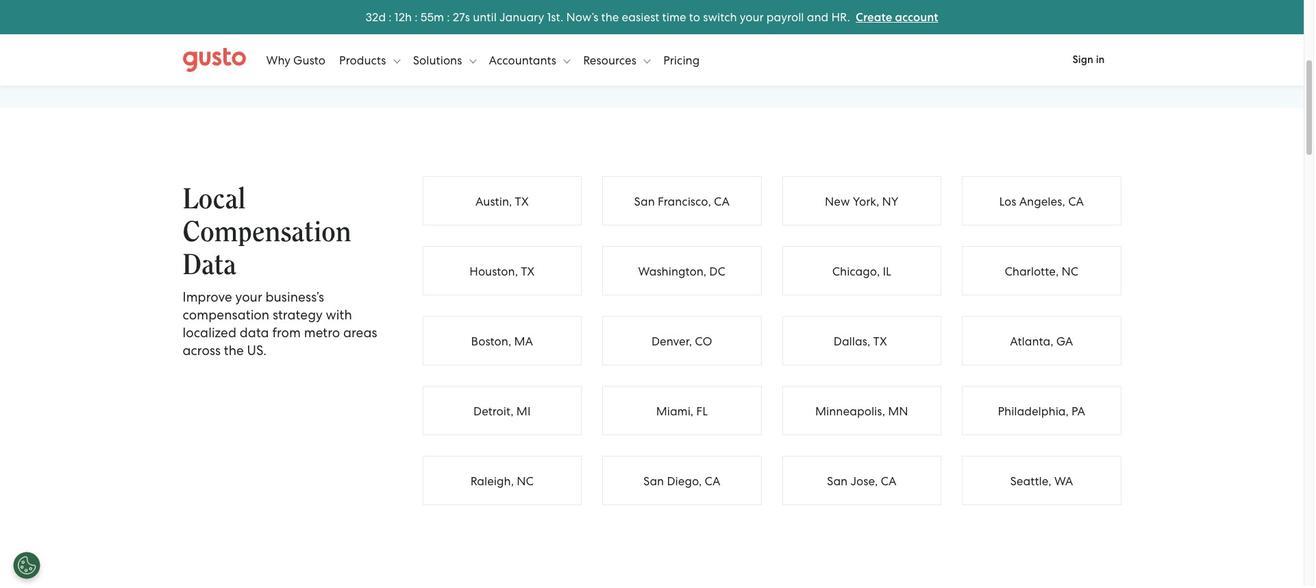 Task type: vqa. For each thing, say whether or not it's contained in the screenshot.
1st the Starting from the top
no



Task type: locate. For each thing, give the bounding box(es) containing it.
minneapolis, mn
[[816, 404, 909, 418]]

san francisco, ca link
[[603, 176, 762, 225]]

austin,
[[476, 195, 512, 208]]

san left francisco,
[[635, 195, 655, 208]]

localized
[[183, 325, 237, 341]]

tx
[[515, 195, 529, 208], [521, 265, 535, 278], [874, 334, 888, 348]]

2 left s
[[453, 10, 459, 24]]

1 vertical spatial nc
[[517, 474, 534, 488]]

jose,
[[851, 474, 879, 488]]

0 horizontal spatial your
[[236, 289, 262, 305]]

mi
[[517, 404, 531, 418]]

ma
[[515, 334, 533, 348]]

accountants
[[489, 53, 560, 67]]

nc right charlotte,
[[1062, 265, 1079, 278]]

dallas,
[[834, 334, 871, 348]]

business's
[[266, 289, 324, 305]]

york,
[[853, 195, 880, 208]]

miami, fl link
[[603, 386, 762, 435]]

ca right jose,
[[881, 474, 897, 488]]

your
[[740, 10, 764, 24], [236, 289, 262, 305]]

h :
[[405, 10, 418, 24]]

tx right the houston,
[[521, 265, 535, 278]]

wa
[[1055, 474, 1074, 488]]

mn
[[889, 404, 909, 418]]

san for san jose, ca
[[828, 474, 848, 488]]

your inside the improve your business's compensation strategy with localized data from metro areas across the us.
[[236, 289, 262, 305]]

philadelphia, pa
[[999, 404, 1086, 418]]

0 vertical spatial the
[[602, 10, 620, 24]]

tx right austin,
[[515, 195, 529, 208]]

january
[[500, 10, 545, 24]]

atlanta, ga
[[1011, 334, 1074, 348]]

0 vertical spatial your
[[740, 10, 764, 24]]

until
[[473, 10, 497, 24]]

san left jose,
[[828, 474, 848, 488]]

seattle, wa
[[1011, 474, 1074, 488]]

austin, tx link
[[423, 176, 582, 225]]

1 horizontal spatial your
[[740, 10, 764, 24]]

why gusto link
[[266, 39, 326, 81]]

chicago,
[[833, 265, 880, 278]]

0 vertical spatial nc
[[1062, 265, 1079, 278]]

los
[[1000, 195, 1017, 208]]

san
[[635, 195, 655, 208], [644, 474, 664, 488], [828, 474, 848, 488]]

data
[[240, 325, 269, 341]]

diego,
[[667, 474, 702, 488]]

0 vertical spatial tx
[[515, 195, 529, 208]]

the left us.
[[224, 343, 244, 358]]

san diego, ca link
[[603, 456, 762, 505]]

your up compensation
[[236, 289, 262, 305]]

san inside san francisco, ca link
[[635, 195, 655, 208]]

ca right angeles,
[[1069, 195, 1085, 208]]

denver, co
[[652, 334, 713, 348]]

the
[[602, 10, 620, 24], [224, 343, 244, 358]]

your right the switch at the top
[[740, 10, 764, 24]]

online payroll services, hr, and benefits | gusto image
[[183, 48, 246, 72]]

0 horizontal spatial 2
[[372, 10, 378, 24]]

resources button
[[584, 39, 651, 81]]

data
[[183, 251, 236, 280]]

2 left 1
[[372, 10, 378, 24]]

accountants button
[[489, 39, 571, 81]]

boston, ma
[[471, 334, 533, 348]]

2 horizontal spatial 2
[[453, 10, 459, 24]]

3 2 from the left
[[453, 10, 459, 24]]

dallas, tx
[[834, 334, 890, 348]]

detroit, mi
[[474, 404, 531, 418]]

why
[[266, 53, 291, 67]]

miami, fl
[[657, 404, 708, 418]]

nc
[[1062, 265, 1079, 278], [517, 474, 534, 488]]

charlotte,
[[1005, 265, 1059, 278]]

ca for san diego, ca
[[705, 474, 721, 488]]

ca for san jose, ca
[[881, 474, 897, 488]]

2 right 'd :'
[[399, 10, 405, 24]]

1 vertical spatial your
[[236, 289, 262, 305]]

to
[[690, 10, 701, 24]]

dc
[[710, 265, 726, 278]]

ca right diego,
[[705, 474, 721, 488]]

san diego, ca
[[644, 474, 721, 488]]

switch
[[704, 10, 738, 24]]

san francisco, ca
[[635, 195, 730, 208]]

1 horizontal spatial 2
[[399, 10, 405, 24]]

the inside the 3 2 d : 1 2 h : 5 5 m : 2 8 s until january 1st. now's the easiest time to switch your payroll and hr. create account
[[602, 10, 620, 24]]

il
[[883, 265, 892, 278]]

dallas, tx link
[[783, 316, 942, 365]]

boston, ma link
[[423, 316, 582, 365]]

main element
[[183, 39, 1122, 81]]

create account link
[[857, 10, 939, 24]]

1 vertical spatial the
[[224, 343, 244, 358]]

0 horizontal spatial nc
[[517, 474, 534, 488]]

time
[[663, 10, 687, 24]]

nc for raleigh, nc
[[517, 474, 534, 488]]

tx right dallas,
[[874, 334, 888, 348]]

tx for dallas, tx
[[874, 334, 888, 348]]

ca for san francisco, ca
[[714, 195, 730, 208]]

2 2 from the left
[[399, 10, 405, 24]]

charlotte, nc
[[1005, 265, 1079, 278]]

sign in link
[[1057, 45, 1122, 75]]

the right the 'now's'
[[602, 10, 620, 24]]

atlanta,
[[1011, 334, 1054, 348]]

chicago, il link
[[783, 246, 942, 295]]

1 vertical spatial tx
[[521, 265, 535, 278]]

san inside san diego, ca link
[[644, 474, 664, 488]]

3 2 d : 1 2 h : 5 5 m : 2 8 s until january 1st. now's the easiest time to switch your payroll and hr. create account
[[366, 10, 939, 24]]

san inside san jose, ca link
[[828, 474, 848, 488]]

your inside the 3 2 d : 1 2 h : 5 5 m : 2 8 s until january 1st. now's the easiest time to switch your payroll and hr. create account
[[740, 10, 764, 24]]

now's
[[567, 10, 599, 24]]

nc right raleigh,
[[517, 474, 534, 488]]

easiest
[[623, 10, 660, 24]]

compensation
[[183, 307, 270, 323]]

washington, dc
[[639, 265, 726, 278]]

chicago, il
[[833, 265, 892, 278]]

1 2 from the left
[[372, 10, 378, 24]]

los angeles, ca
[[1000, 195, 1085, 208]]

2 vertical spatial tx
[[874, 334, 888, 348]]

1 horizontal spatial nc
[[1062, 265, 1079, 278]]

houston, tx
[[470, 265, 535, 278]]

boston,
[[471, 334, 512, 348]]

san left diego,
[[644, 474, 664, 488]]

ca for los angeles, ca
[[1069, 195, 1085, 208]]

5
[[421, 10, 427, 24], [427, 10, 434, 24]]

1 horizontal spatial the
[[602, 10, 620, 24]]

0 horizontal spatial the
[[224, 343, 244, 358]]

ca right francisco,
[[714, 195, 730, 208]]

1
[[395, 10, 399, 24]]



Task type: describe. For each thing, give the bounding box(es) containing it.
and
[[808, 10, 829, 24]]

metro
[[304, 325, 340, 341]]

austin, tx
[[476, 195, 529, 208]]

8
[[459, 10, 466, 24]]

san jose, ca link
[[783, 456, 942, 505]]

areas
[[343, 325, 378, 341]]

solutions
[[413, 53, 465, 67]]

philadelphia, pa link
[[963, 386, 1122, 435]]

washington,
[[639, 265, 707, 278]]

pricing
[[664, 53, 700, 67]]

3
[[366, 10, 372, 24]]

strategy
[[273, 307, 323, 323]]

gusto
[[294, 53, 326, 67]]

raleigh,
[[471, 474, 514, 488]]

create
[[857, 10, 893, 24]]

across
[[183, 343, 221, 358]]

compensation
[[183, 218, 352, 247]]

the inside the improve your business's compensation strategy with localized data from metro areas across the us.
[[224, 343, 244, 358]]

philadelphia,
[[999, 404, 1069, 418]]

products button
[[339, 39, 400, 81]]

san for san francisco, ca
[[635, 195, 655, 208]]

minneapolis, mn link
[[783, 386, 942, 435]]

sign
[[1073, 53, 1094, 66]]

pricing link
[[664, 39, 700, 81]]

1 5 from the left
[[421, 10, 427, 24]]

houston, tx link
[[423, 246, 582, 295]]

2 5 from the left
[[427, 10, 434, 24]]

tx for austin, tx
[[515, 195, 529, 208]]

nc for charlotte, nc
[[1062, 265, 1079, 278]]

in
[[1097, 53, 1106, 66]]

atlanta, ga link
[[963, 316, 1122, 365]]

payroll
[[767, 10, 805, 24]]

ga
[[1057, 334, 1074, 348]]

improve your business's compensation strategy with localized data from metro areas across the us.
[[183, 289, 378, 358]]

products
[[339, 53, 389, 67]]

seattle,
[[1011, 474, 1052, 488]]

account
[[896, 10, 939, 24]]

new york, ny
[[826, 195, 899, 208]]

s
[[466, 10, 471, 24]]

minneapolis,
[[816, 404, 886, 418]]

new york, ny link
[[783, 176, 942, 225]]

co
[[695, 334, 713, 348]]

local compensation data
[[183, 185, 352, 280]]

charlotte, nc link
[[963, 246, 1122, 295]]

us.
[[247, 343, 267, 358]]

with
[[326, 307, 352, 323]]

tx for houston, tx
[[521, 265, 535, 278]]

san for san diego, ca
[[644, 474, 664, 488]]

pa
[[1072, 404, 1086, 418]]

sign in
[[1073, 53, 1106, 66]]

local
[[183, 185, 246, 214]]

detroit, mi link
[[423, 386, 582, 435]]

miami,
[[657, 404, 694, 418]]

washington, dc link
[[603, 246, 762, 295]]

improve
[[183, 289, 232, 305]]

houston,
[[470, 265, 518, 278]]

1st.
[[548, 10, 564, 24]]

seattle, wa link
[[963, 456, 1122, 505]]

m :
[[434, 10, 450, 24]]

san jose, ca
[[828, 474, 897, 488]]

from
[[272, 325, 301, 341]]

detroit,
[[474, 404, 514, 418]]

francisco,
[[658, 195, 711, 208]]

raleigh, nc
[[471, 474, 534, 488]]

fl
[[697, 404, 708, 418]]

hr.
[[832, 10, 851, 24]]

los angeles, ca link
[[963, 176, 1122, 225]]

angeles,
[[1020, 195, 1066, 208]]



